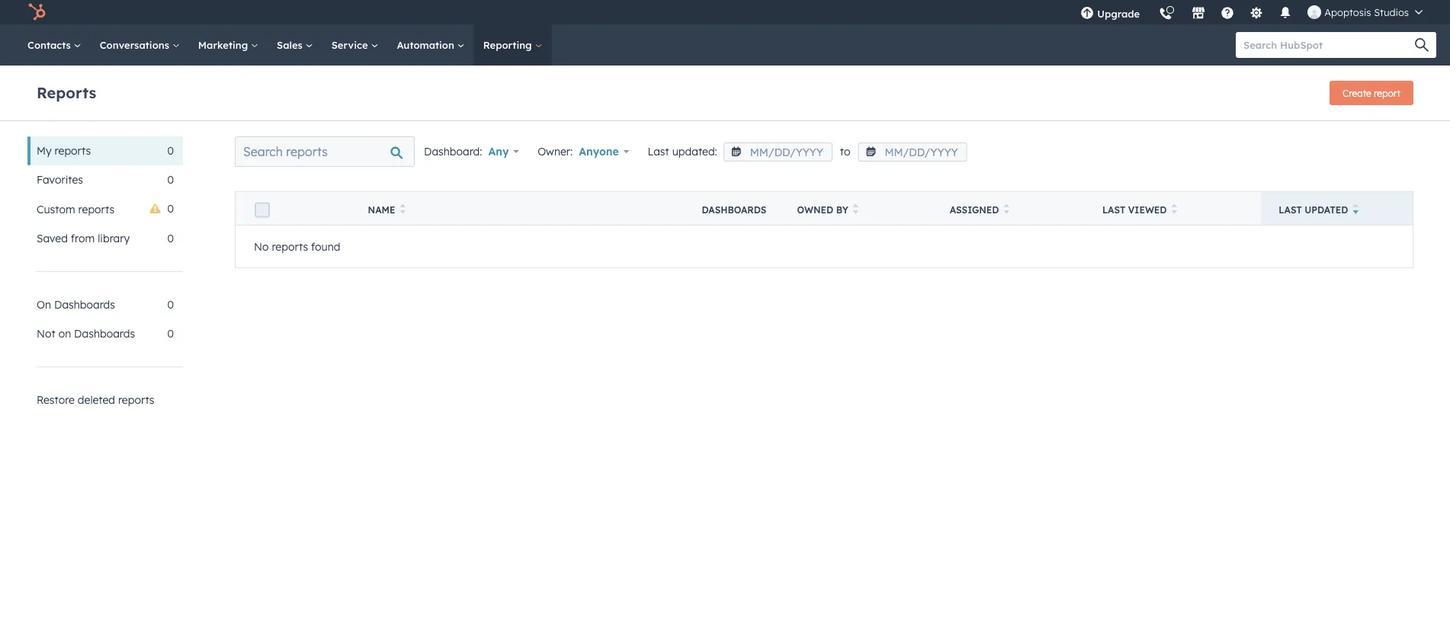 Task type: vqa. For each thing, say whether or not it's contained in the screenshot.
Press to sort. element
yes



Task type: locate. For each thing, give the bounding box(es) containing it.
press to sort. element for owned by
[[853, 204, 859, 217]]

4 0 from the top
[[167, 232, 174, 245]]

contacts link
[[18, 24, 91, 66]]

library
[[98, 232, 130, 245]]

no reports found
[[254, 240, 340, 253]]

reports right deleted
[[118, 393, 154, 407]]

press to sort. element inside name button
[[400, 204, 406, 217]]

last
[[648, 145, 669, 158], [1103, 204, 1126, 216], [1279, 204, 1302, 216]]

press to sort. image inside last viewed button
[[1172, 204, 1177, 214]]

5 0 from the top
[[167, 298, 174, 311]]

2 0 from the top
[[167, 173, 174, 186]]

restore deleted reports
[[37, 393, 154, 407]]

help image
[[1221, 7, 1235, 21]]

press to sort. element inside owned by button
[[853, 204, 859, 217]]

custom
[[37, 202, 75, 216]]

marketing link
[[189, 24, 268, 66]]

automation
[[397, 39, 457, 51]]

owned by
[[797, 204, 848, 216]]

conversations
[[100, 39, 172, 51]]

press to sort. image right assigned
[[1004, 204, 1010, 214]]

0
[[167, 144, 174, 157], [167, 173, 174, 186], [167, 202, 174, 215], [167, 232, 174, 245], [167, 298, 174, 311], [167, 327, 174, 340]]

Search reports search field
[[235, 136, 415, 167]]

service link
[[322, 24, 388, 66]]

press to sort. element right the name
[[400, 204, 406, 217]]

last left viewed
[[1103, 204, 1126, 216]]

upgrade
[[1097, 7, 1140, 20]]

no
[[254, 240, 269, 253]]

last viewed button
[[1084, 192, 1261, 225]]

press to sort. image right the name
[[400, 204, 406, 214]]

press to sort. image inside assigned button
[[1004, 204, 1010, 214]]

restore deleted reports button
[[27, 386, 183, 415]]

last left updated:
[[648, 145, 669, 158]]

menu
[[1071, 0, 1432, 30]]

3 press to sort. image from the left
[[1172, 204, 1177, 214]]

any button
[[488, 141, 519, 162]]

on
[[58, 327, 71, 340]]

marketplaces image
[[1192, 7, 1206, 21]]

press to sort. element right viewed
[[1172, 204, 1177, 217]]

dashboards
[[702, 204, 767, 216], [54, 298, 115, 311], [74, 327, 135, 340]]

updated
[[1305, 204, 1348, 216]]

on
[[37, 298, 51, 311]]

my
[[37, 144, 52, 157]]

dashboards right on
[[74, 327, 135, 340]]

service
[[331, 39, 371, 51]]

descending sort. press to sort ascending. element
[[1353, 204, 1359, 217]]

my reports
[[37, 144, 91, 157]]

3 press to sort. element from the left
[[1004, 204, 1010, 217]]

press to sort. element
[[400, 204, 406, 217], [853, 204, 859, 217], [1004, 204, 1010, 217], [1172, 204, 1177, 217]]

press to sort. element inside last viewed button
[[1172, 204, 1177, 217]]

1 horizontal spatial press to sort. image
[[1004, 204, 1010, 214]]

last updated button
[[1261, 192, 1413, 225]]

calling icon button
[[1153, 2, 1179, 24]]

viewed
[[1128, 204, 1167, 216]]

press to sort. image for assigned
[[1004, 204, 1010, 214]]

upgrade image
[[1081, 7, 1094, 21]]

press to sort. image inside name button
[[400, 204, 406, 214]]

1 press to sort. element from the left
[[400, 204, 406, 217]]

favorites
[[37, 173, 83, 186]]

reports right no
[[272, 240, 308, 253]]

press to sort. image for last viewed
[[1172, 204, 1177, 214]]

reports
[[55, 144, 91, 157], [78, 202, 115, 216], [272, 240, 308, 253], [118, 393, 154, 407]]

marketplaces button
[[1183, 0, 1215, 24]]

0 for on dashboards
[[167, 298, 174, 311]]

4 press to sort. element from the left
[[1172, 204, 1177, 217]]

last left updated
[[1279, 204, 1302, 216]]

Search HubSpot search field
[[1236, 32, 1423, 58]]

1 0 from the top
[[167, 144, 174, 157]]

0 horizontal spatial last
[[648, 145, 669, 158]]

0 for favorites
[[167, 173, 174, 186]]

dashboards down updated:
[[702, 204, 767, 216]]

contacts
[[27, 39, 74, 51]]

reports inside button
[[118, 393, 154, 407]]

search image
[[1415, 38, 1429, 52]]

dashboards up not on dashboards
[[54, 298, 115, 311]]

0 for saved from library
[[167, 232, 174, 245]]

0 horizontal spatial press to sort. image
[[400, 204, 406, 214]]

found
[[311, 240, 340, 253]]

2 horizontal spatial press to sort. image
[[1172, 204, 1177, 214]]

2 horizontal spatial last
[[1279, 204, 1302, 216]]

press to sort. image right viewed
[[1172, 204, 1177, 214]]

press to sort. element inside assigned button
[[1004, 204, 1010, 217]]

1 press to sort. image from the left
[[400, 204, 406, 214]]

sales
[[277, 39, 306, 51]]

2 press to sort. image from the left
[[1004, 204, 1010, 214]]

reporting
[[483, 39, 535, 51]]

0 for not on dashboards
[[167, 327, 174, 340]]

6 0 from the top
[[167, 327, 174, 340]]

press to sort. element right by
[[853, 204, 859, 217]]

reports right my
[[55, 144, 91, 157]]

2 press to sort. element from the left
[[853, 204, 859, 217]]

restore
[[37, 393, 75, 407]]

name button
[[350, 192, 684, 225]]

press to sort. image
[[400, 204, 406, 214], [1004, 204, 1010, 214], [1172, 204, 1177, 214]]

press to sort. element right assigned
[[1004, 204, 1010, 217]]

1 horizontal spatial last
[[1103, 204, 1126, 216]]

reports up 'saved from library'
[[78, 202, 115, 216]]

press to sort. image
[[853, 204, 859, 214]]

settings link
[[1241, 0, 1273, 24]]

press to sort. element for last viewed
[[1172, 204, 1177, 217]]

0 vertical spatial dashboards
[[702, 204, 767, 216]]

notifications button
[[1273, 0, 1299, 24]]



Task type: describe. For each thing, give the bounding box(es) containing it.
reports
[[37, 83, 96, 102]]

saved from library
[[37, 232, 130, 245]]

press to sort. element for name
[[400, 204, 406, 217]]

from
[[71, 232, 95, 245]]

reports for my
[[55, 144, 91, 157]]

last updated:
[[648, 145, 717, 158]]

conversations link
[[91, 24, 189, 66]]

last for last viewed
[[1103, 204, 1126, 216]]

deleted
[[78, 393, 115, 407]]

reports for no
[[272, 240, 308, 253]]

dashboard:
[[424, 145, 482, 158]]

to
[[840, 145, 851, 158]]

anyone button
[[579, 141, 629, 162]]

tara schultz image
[[1308, 5, 1322, 19]]

report
[[1374, 87, 1401, 99]]

owner:
[[538, 145, 573, 158]]

name
[[368, 204, 395, 216]]

automation link
[[388, 24, 474, 66]]

last viewed
[[1103, 204, 1167, 216]]

last updated
[[1279, 204, 1348, 216]]

studios
[[1374, 6, 1409, 18]]

updated:
[[672, 145, 717, 158]]

MM/DD/YYYY text field
[[723, 143, 833, 162]]

1 vertical spatial dashboards
[[54, 298, 115, 311]]

reporting link
[[474, 24, 552, 66]]

hubspot link
[[18, 3, 57, 21]]

not on dashboards
[[37, 327, 135, 340]]

assigned button
[[932, 192, 1084, 225]]

apoptosis studios
[[1325, 6, 1409, 18]]

by
[[836, 204, 848, 216]]

help button
[[1215, 0, 1241, 24]]

calling icon image
[[1159, 8, 1173, 21]]

2 vertical spatial dashboards
[[74, 327, 135, 340]]

owned
[[797, 204, 834, 216]]

create report
[[1343, 87, 1401, 99]]

not
[[37, 327, 55, 340]]

last for last updated:
[[648, 145, 669, 158]]

3 0 from the top
[[167, 202, 174, 215]]

marketing
[[198, 39, 251, 51]]

anyone
[[579, 145, 619, 158]]

search button
[[1408, 32, 1437, 58]]

descending sort. press to sort ascending. image
[[1353, 204, 1359, 214]]

assigned
[[950, 204, 999, 216]]

press to sort. image for name
[[400, 204, 406, 214]]

reports for custom
[[78, 202, 115, 216]]

create
[[1343, 87, 1372, 99]]

press to sort. element for assigned
[[1004, 204, 1010, 217]]

apoptosis studios button
[[1299, 0, 1432, 24]]

hubspot image
[[27, 3, 46, 21]]

0 for my reports
[[167, 144, 174, 157]]

any
[[488, 145, 509, 158]]

owned by button
[[779, 192, 932, 225]]

create report link
[[1330, 81, 1414, 105]]

settings image
[[1250, 7, 1264, 21]]

custom reports
[[37, 202, 115, 216]]

sales link
[[268, 24, 322, 66]]

menu containing apoptosis studios
[[1071, 0, 1432, 30]]

apoptosis
[[1325, 6, 1371, 18]]

on dashboards
[[37, 298, 115, 311]]

notifications image
[[1279, 7, 1293, 21]]

last for last updated
[[1279, 204, 1302, 216]]

MM/DD/YYYY text field
[[858, 143, 967, 162]]

reports banner
[[37, 76, 1414, 105]]

saved
[[37, 232, 68, 245]]



